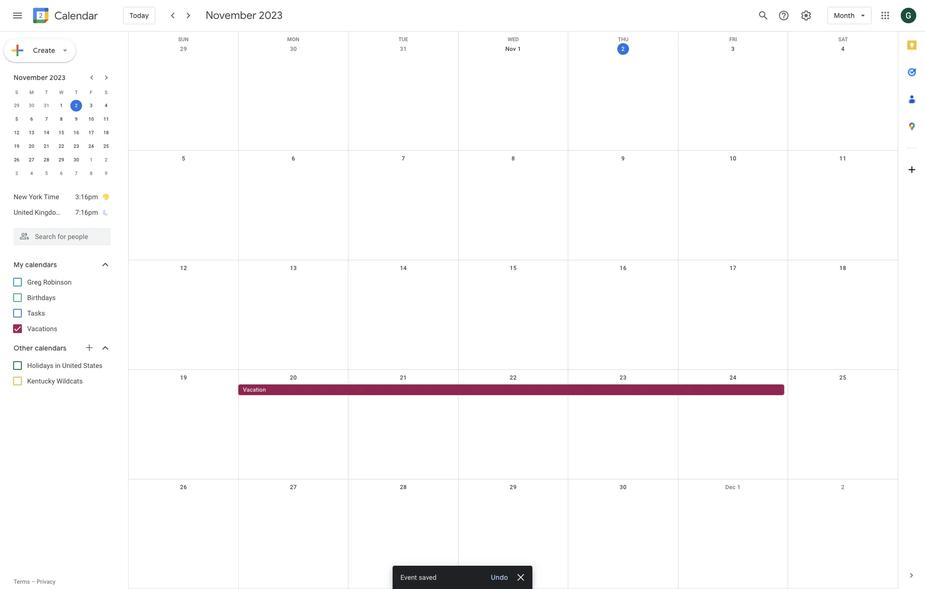 Task type: describe. For each thing, give the bounding box(es) containing it.
holidays
[[27, 362, 53, 370]]

vacation
[[243, 387, 266, 394]]

york
[[29, 193, 42, 201]]

3:17pm
[[75, 193, 98, 201]]

kentucky
[[27, 378, 55, 385]]

my calendars list
[[2, 275, 120, 337]]

united inside other calendars "list"
[[62, 362, 82, 370]]

24 element
[[85, 141, 97, 152]]

19 element
[[11, 141, 22, 152]]

list item containing united kingdom time
[[14, 205, 110, 220]]

create button
[[4, 39, 76, 62]]

f
[[90, 90, 93, 95]]

1 right dec
[[737, 484, 741, 491]]

21 element
[[41, 141, 52, 152]]

2 inside "cell"
[[75, 103, 78, 108]]

0 horizontal spatial 2023
[[50, 73, 66, 82]]

21 inside november 2023 "grid"
[[44, 144, 49, 149]]

month
[[834, 11, 855, 20]]

sun
[[178, 36, 189, 43]]

my
[[14, 261, 23, 269]]

0 vertical spatial november 2023
[[206, 9, 283, 22]]

2 cell from the left
[[348, 385, 458, 397]]

october 29 element
[[11, 100, 22, 112]]

december 2 element
[[100, 154, 112, 166]]

states
[[83, 362, 103, 370]]

24 inside grid
[[730, 375, 737, 382]]

holidays in united states
[[27, 362, 103, 370]]

19 inside november 2023 "grid"
[[14, 144, 19, 149]]

3 for nov 1
[[731, 46, 735, 52]]

5 for november 2023
[[15, 117, 18, 122]]

grid containing 29
[[128, 32, 898, 590]]

14 inside grid
[[400, 265, 407, 272]]

Search for people text field
[[19, 228, 105, 246]]

8 for sun
[[512, 155, 515, 162]]

december 3 element
[[11, 168, 22, 180]]

14 inside 'element'
[[44, 130, 49, 135]]

time for kingdom
[[63, 209, 79, 216]]

9 for sun
[[622, 155, 625, 162]]

2 t from the left
[[75, 90, 78, 95]]

event saved
[[400, 574, 437, 582]]

25 element
[[100, 141, 112, 152]]

kentucky wildcats
[[27, 378, 83, 385]]

fri
[[729, 36, 737, 43]]

m
[[29, 90, 34, 95]]

greg robinson
[[27, 279, 72, 286]]

other calendars button
[[2, 341, 120, 356]]

terms – privacy
[[14, 579, 55, 586]]

23 element
[[70, 141, 82, 152]]

tasks
[[27, 310, 45, 317]]

vacations
[[27, 325, 57, 333]]

30 inside 30 element
[[74, 157, 79, 163]]

12 inside grid
[[180, 265, 187, 272]]

row containing s
[[9, 85, 114, 99]]

27 for dec 1
[[290, 484, 297, 491]]

undo button
[[487, 573, 512, 583]]

15 element
[[56, 127, 67, 139]]

event
[[400, 574, 417, 582]]

10 element
[[85, 114, 97, 125]]

create
[[33, 46, 55, 55]]

6 for november 2023
[[30, 117, 33, 122]]

thu
[[618, 36, 629, 43]]

wed
[[508, 36, 519, 43]]

25 inside grid
[[840, 375, 847, 382]]

today
[[130, 11, 149, 20]]

1 horizontal spatial 9
[[105, 171, 107, 176]]

17 inside november 2023 "grid"
[[88, 130, 94, 135]]

8 for november 2023
[[60, 117, 63, 122]]

16 inside november 2023 "grid"
[[74, 130, 79, 135]]

united kingdom time 7:17pm
[[14, 209, 98, 216]]

26 for dec 1
[[180, 484, 187, 491]]

in
[[55, 362, 60, 370]]

29 element
[[56, 154, 67, 166]]

dec
[[725, 484, 736, 491]]

7 for sun
[[402, 155, 405, 162]]

1 inside december 1 element
[[90, 157, 93, 163]]

22 element
[[56, 141, 67, 152]]

20 inside grid
[[290, 375, 297, 382]]

december 7 element
[[70, 168, 82, 180]]

5 cell from the left
[[678, 385, 788, 397]]

new york time
[[14, 193, 59, 201]]

1 right 'nov'
[[518, 46, 521, 52]]

9 for november 2023
[[75, 117, 78, 122]]

20 element
[[26, 141, 37, 152]]

6 for sun
[[292, 155, 295, 162]]

1 s from the left
[[15, 90, 18, 95]]

w
[[59, 90, 64, 95]]

28 for dec 1
[[400, 484, 407, 491]]

vacation button
[[239, 385, 784, 396]]

today button
[[123, 4, 155, 27]]

7 for november 2023
[[45, 117, 48, 122]]

7 inside december 7 element
[[75, 171, 78, 176]]

28 for 1
[[44, 157, 49, 163]]

4 for 1
[[105, 103, 107, 108]]

18 inside row group
[[103, 130, 109, 135]]

new
[[14, 193, 27, 201]]

month button
[[828, 4, 872, 27]]

13 inside row group
[[29, 130, 34, 135]]

2 cell
[[69, 99, 84, 113]]

december 1 element
[[85, 154, 97, 166]]

december 4 element
[[26, 168, 37, 180]]

nov
[[505, 46, 516, 52]]

3 cell from the left
[[458, 385, 568, 397]]

12 element
[[11, 127, 22, 139]]

december 5 element
[[41, 168, 52, 180]]

main drawer image
[[12, 10, 23, 21]]

other calendars
[[14, 344, 67, 353]]



Task type: vqa. For each thing, say whether or not it's contained in the screenshot.


Task type: locate. For each thing, give the bounding box(es) containing it.
robinson
[[43, 279, 72, 286]]

0 vertical spatial 23
[[74, 144, 79, 149]]

4 for nov 1
[[841, 46, 845, 52]]

1 cell from the left
[[129, 385, 239, 397]]

15
[[59, 130, 64, 135], [510, 265, 517, 272]]

17 element
[[85, 127, 97, 139]]

2 vertical spatial 6
[[60, 171, 63, 176]]

0 horizontal spatial 3
[[15, 171, 18, 176]]

1 horizontal spatial 4
[[105, 103, 107, 108]]

1 vertical spatial 3
[[90, 103, 93, 108]]

0 vertical spatial 10
[[88, 117, 94, 122]]

list
[[4, 185, 118, 224]]

13
[[29, 130, 34, 135], [290, 265, 297, 272]]

0 vertical spatial 4
[[841, 46, 845, 52]]

1 horizontal spatial 14
[[400, 265, 407, 272]]

other
[[14, 344, 33, 353]]

7 inside grid
[[402, 155, 405, 162]]

1 horizontal spatial 22
[[510, 375, 517, 382]]

0 vertical spatial 20
[[29, 144, 34, 149]]

27 inside november 2023 "grid"
[[29, 157, 34, 163]]

1 vertical spatial 18
[[840, 265, 847, 272]]

18
[[103, 130, 109, 135], [840, 265, 847, 272]]

0 horizontal spatial 23
[[74, 144, 79, 149]]

undo
[[491, 574, 508, 583]]

1 vertical spatial november 2023
[[14, 73, 66, 82]]

0 vertical spatial calendars
[[25, 261, 57, 269]]

1 vertical spatial 11
[[840, 155, 847, 162]]

4 cell from the left
[[568, 385, 678, 397]]

2 horizontal spatial 6
[[292, 155, 295, 162]]

0 horizontal spatial 20
[[29, 144, 34, 149]]

time for york
[[44, 193, 59, 201]]

20
[[29, 144, 34, 149], [290, 375, 297, 382]]

1 vertical spatial 19
[[180, 375, 187, 382]]

23 inside grid
[[620, 375, 627, 382]]

calendars for my calendars
[[25, 261, 57, 269]]

7:17pm
[[75, 209, 98, 216]]

0 horizontal spatial november 2023
[[14, 73, 66, 82]]

mon
[[287, 36, 299, 43]]

1 horizontal spatial 28
[[400, 484, 407, 491]]

list item
[[14, 189, 110, 205], [14, 205, 110, 220]]

22 inside "element"
[[59, 144, 64, 149]]

4 down sat
[[841, 46, 845, 52]]

tab list
[[899, 32, 925, 563]]

list item containing new york time
[[14, 189, 110, 205]]

december 6 element
[[56, 168, 67, 180]]

s
[[15, 90, 18, 95], [105, 90, 108, 95]]

5 inside december 5 element
[[45, 171, 48, 176]]

1 horizontal spatial 26
[[180, 484, 187, 491]]

1 vertical spatial 23
[[620, 375, 627, 382]]

1 vertical spatial 2023
[[50, 73, 66, 82]]

0 vertical spatial 5
[[15, 117, 18, 122]]

0 horizontal spatial 22
[[59, 144, 64, 149]]

1 list item from the top
[[14, 189, 110, 205]]

10 inside grid
[[730, 155, 737, 162]]

11 for november 2023
[[103, 117, 109, 122]]

0 horizontal spatial 31
[[44, 103, 49, 108]]

31 for 1
[[44, 103, 49, 108]]

8 inside grid
[[512, 155, 515, 162]]

0 vertical spatial november
[[206, 9, 256, 22]]

t up 2 "cell"
[[75, 90, 78, 95]]

list item up search for people text field
[[14, 205, 110, 220]]

2 horizontal spatial 9
[[622, 155, 625, 162]]

other calendars list
[[2, 358, 120, 389]]

26 inside 26 element
[[14, 157, 19, 163]]

0 vertical spatial 31
[[400, 46, 407, 52]]

1 down 24 element
[[90, 157, 93, 163]]

11 for sun
[[840, 155, 847, 162]]

11 element
[[100, 114, 112, 125]]

19
[[14, 144, 19, 149], [180, 375, 187, 382]]

8 inside row
[[90, 171, 93, 176]]

time down 3:17pm
[[63, 209, 79, 216]]

–
[[31, 579, 35, 586]]

25
[[103, 144, 109, 149], [840, 375, 847, 382]]

17
[[88, 130, 94, 135], [730, 265, 737, 272]]

10
[[88, 117, 94, 122], [730, 155, 737, 162]]

november
[[206, 9, 256, 22], [14, 73, 48, 82]]

0 vertical spatial 7
[[45, 117, 48, 122]]

0 horizontal spatial united
[[14, 209, 33, 216]]

0 vertical spatial 15
[[59, 130, 64, 135]]

tue
[[398, 36, 408, 43]]

wildcats
[[57, 378, 83, 385]]

0 vertical spatial united
[[14, 209, 33, 216]]

calendars up in
[[35, 344, 67, 353]]

row containing 3
[[9, 167, 114, 181]]

16
[[74, 130, 79, 135], [620, 265, 627, 272]]

calendars inside dropdown button
[[25, 261, 57, 269]]

16 element
[[70, 127, 82, 139]]

0 horizontal spatial 21
[[44, 144, 49, 149]]

1 horizontal spatial 24
[[730, 375, 737, 382]]

my calendars button
[[2, 257, 120, 273]]

1 horizontal spatial 17
[[730, 265, 737, 272]]

calendar
[[54, 9, 98, 23]]

15 inside grid
[[510, 265, 517, 272]]

0 vertical spatial 17
[[88, 130, 94, 135]]

united right in
[[62, 362, 82, 370]]

list item up united kingdom time 7:17pm
[[14, 189, 110, 205]]

1 horizontal spatial 6
[[60, 171, 63, 176]]

settings menu image
[[801, 10, 812, 21]]

2 horizontal spatial 7
[[402, 155, 405, 162]]

row group containing 29
[[9, 99, 114, 181]]

2 horizontal spatial 3
[[731, 46, 735, 52]]

0 vertical spatial 28
[[44, 157, 49, 163]]

nov 1
[[505, 46, 521, 52]]

15 inside 15 element
[[59, 130, 64, 135]]

9
[[75, 117, 78, 122], [622, 155, 625, 162], [105, 171, 107, 176]]

0 vertical spatial time
[[44, 193, 59, 201]]

31 inside grid
[[400, 46, 407, 52]]

0 vertical spatial 22
[[59, 144, 64, 149]]

4 down 27 element
[[30, 171, 33, 176]]

31 for nov 1
[[400, 46, 407, 52]]

0 horizontal spatial 16
[[74, 130, 79, 135]]

0 horizontal spatial 10
[[88, 117, 94, 122]]

31
[[400, 46, 407, 52], [44, 103, 49, 108]]

0 horizontal spatial 14
[[44, 130, 49, 135]]

1 vertical spatial 14
[[400, 265, 407, 272]]

terms
[[14, 579, 30, 586]]

2 list item from the top
[[14, 205, 110, 220]]

saved
[[419, 574, 437, 582]]

0 horizontal spatial 24
[[88, 144, 94, 149]]

11 inside grid
[[840, 155, 847, 162]]

21
[[44, 144, 49, 149], [400, 375, 407, 382]]

1 vertical spatial time
[[63, 209, 79, 216]]

16 inside grid
[[620, 265, 627, 272]]

23 inside 'element'
[[74, 144, 79, 149]]

28
[[44, 157, 49, 163], [400, 484, 407, 491]]

23
[[74, 144, 79, 149], [620, 375, 627, 382]]

22 down 15 element
[[59, 144, 64, 149]]

0 horizontal spatial s
[[15, 90, 18, 95]]

s right the f
[[105, 90, 108, 95]]

1 vertical spatial 13
[[290, 265, 297, 272]]

31 right october 30 element
[[44, 103, 49, 108]]

12 inside row group
[[14, 130, 19, 135]]

0 vertical spatial 21
[[44, 144, 49, 149]]

2 vertical spatial 5
[[45, 171, 48, 176]]

privacy
[[37, 579, 55, 586]]

20 inside "grid"
[[29, 144, 34, 149]]

0 vertical spatial 9
[[75, 117, 78, 122]]

0 horizontal spatial 26
[[14, 157, 19, 163]]

1 horizontal spatial 11
[[840, 155, 847, 162]]

united down the new
[[14, 209, 33, 216]]

1 horizontal spatial 25
[[840, 375, 847, 382]]

3 inside december 3 element
[[15, 171, 18, 176]]

t up october 31 element
[[45, 90, 48, 95]]

1 vertical spatial 10
[[730, 155, 737, 162]]

14
[[44, 130, 49, 135], [400, 265, 407, 272]]

22 up vacation button
[[510, 375, 517, 382]]

18 inside grid
[[840, 265, 847, 272]]

0 vertical spatial 18
[[103, 130, 109, 135]]

None search field
[[0, 224, 120, 246]]

28 element
[[41, 154, 52, 166]]

1
[[518, 46, 521, 52], [60, 103, 63, 108], [90, 157, 93, 163], [737, 484, 741, 491]]

7
[[45, 117, 48, 122], [402, 155, 405, 162], [75, 171, 78, 176]]

1 vertical spatial november
[[14, 73, 48, 82]]

2 vertical spatial 3
[[15, 171, 18, 176]]

26
[[14, 157, 19, 163], [180, 484, 187, 491]]

2 horizontal spatial 8
[[512, 155, 515, 162]]

3
[[731, 46, 735, 52], [90, 103, 93, 108], [15, 171, 18, 176]]

1 horizontal spatial 2023
[[259, 9, 283, 22]]

6 inside december 6 element
[[60, 171, 63, 176]]

my calendars
[[14, 261, 57, 269]]

14 element
[[41, 127, 52, 139]]

add other calendars image
[[84, 343, 94, 353]]

0 vertical spatial 2023
[[259, 9, 283, 22]]

26 element
[[11, 154, 22, 166]]

october 31 element
[[41, 100, 52, 112]]

26 inside grid
[[180, 484, 187, 491]]

grid
[[128, 32, 898, 590]]

0 horizontal spatial 7
[[45, 117, 48, 122]]

s up october 29 element
[[15, 90, 18, 95]]

27
[[29, 157, 34, 163], [290, 484, 297, 491]]

calendar element
[[31, 6, 98, 27]]

6
[[30, 117, 33, 122], [292, 155, 295, 162], [60, 171, 63, 176]]

4 inside grid
[[841, 46, 845, 52]]

2 horizontal spatial 5
[[182, 155, 185, 162]]

birthdays
[[27, 294, 56, 302]]

5 for sun
[[182, 155, 185, 162]]

0 horizontal spatial 11
[[103, 117, 109, 122]]

calendar heading
[[52, 9, 98, 23]]

1 horizontal spatial 8
[[90, 171, 93, 176]]

30 inside october 30 element
[[29, 103, 34, 108]]

0 vertical spatial 14
[[44, 130, 49, 135]]

0 horizontal spatial 27
[[29, 157, 34, 163]]

sat
[[838, 36, 848, 43]]

t
[[45, 90, 48, 95], [75, 90, 78, 95]]

22
[[59, 144, 64, 149], [510, 375, 517, 382]]

1 horizontal spatial 23
[[620, 375, 627, 382]]

10 for november 2023
[[88, 117, 94, 122]]

calendars inside 'dropdown button'
[[35, 344, 67, 353]]

0 horizontal spatial time
[[44, 193, 59, 201]]

8
[[60, 117, 63, 122], [512, 155, 515, 162], [90, 171, 93, 176]]

1 vertical spatial 7
[[402, 155, 405, 162]]

privacy link
[[37, 579, 55, 586]]

1 horizontal spatial time
[[63, 209, 79, 216]]

0 horizontal spatial 4
[[30, 171, 33, 176]]

30
[[290, 46, 297, 52], [29, 103, 34, 108], [74, 157, 79, 163], [620, 484, 627, 491]]

december 8 element
[[85, 168, 97, 180]]

1 vertical spatial 28
[[400, 484, 407, 491]]

october 30 element
[[26, 100, 37, 112]]

3 inside grid
[[731, 46, 735, 52]]

1 vertical spatial 31
[[44, 103, 49, 108]]

1 horizontal spatial t
[[75, 90, 78, 95]]

4 inside december 4 element
[[30, 171, 33, 176]]

11
[[103, 117, 109, 122], [840, 155, 847, 162]]

6 cell from the left
[[788, 385, 898, 397]]

6 inside grid
[[292, 155, 295, 162]]

0 vertical spatial 24
[[88, 144, 94, 149]]

terms link
[[14, 579, 30, 586]]

12
[[14, 130, 19, 135], [180, 265, 187, 272]]

3 down the f
[[90, 103, 93, 108]]

28 inside row group
[[44, 157, 49, 163]]

2 vertical spatial 4
[[30, 171, 33, 176]]

30 element
[[70, 154, 82, 166]]

21 inside grid
[[400, 375, 407, 382]]

28 inside grid
[[400, 484, 407, 491]]

calendars for other calendars
[[35, 344, 67, 353]]

2 s from the left
[[105, 90, 108, 95]]

calendars up greg
[[25, 261, 57, 269]]

1 vertical spatial 25
[[840, 375, 847, 382]]

17 inside grid
[[730, 265, 737, 272]]

25 inside 'element'
[[103, 144, 109, 149]]

1 horizontal spatial 7
[[75, 171, 78, 176]]

row
[[129, 32, 898, 43], [129, 41, 898, 151], [9, 85, 114, 99], [9, 99, 114, 113], [9, 113, 114, 126], [9, 126, 114, 140], [9, 140, 114, 153], [129, 151, 898, 261], [9, 153, 114, 167], [9, 167, 114, 181], [129, 261, 898, 370], [129, 370, 898, 480], [129, 480, 898, 590]]

time up kingdom
[[44, 193, 59, 201]]

0 vertical spatial 19
[[14, 144, 19, 149]]

united
[[14, 209, 33, 216], [62, 362, 82, 370]]

29
[[180, 46, 187, 52], [14, 103, 19, 108], [59, 157, 64, 163], [510, 484, 517, 491]]

calendars
[[25, 261, 57, 269], [35, 344, 67, 353]]

1 t from the left
[[45, 90, 48, 95]]

november 2023 grid
[[9, 85, 114, 181]]

cell
[[129, 385, 239, 397], [348, 385, 458, 397], [458, 385, 568, 397], [568, 385, 678, 397], [678, 385, 788, 397], [788, 385, 898, 397]]

3 for 1
[[90, 103, 93, 108]]

22 inside grid
[[510, 375, 517, 382]]

0 vertical spatial 6
[[30, 117, 33, 122]]

31 inside row group
[[44, 103, 49, 108]]

greg
[[27, 279, 41, 286]]

10 for sun
[[730, 155, 737, 162]]

kingdom
[[35, 209, 62, 216]]

27 for 1
[[29, 157, 34, 163]]

3 down 26 element
[[15, 171, 18, 176]]

0 horizontal spatial november
[[14, 73, 48, 82]]

time
[[44, 193, 59, 201], [63, 209, 79, 216]]

0 vertical spatial 3
[[731, 46, 735, 52]]

11 inside row group
[[103, 117, 109, 122]]

1 horizontal spatial s
[[105, 90, 108, 95]]

0 vertical spatial 13
[[29, 130, 34, 135]]

1 horizontal spatial 31
[[400, 46, 407, 52]]

27 element
[[26, 154, 37, 166]]

5
[[15, 117, 18, 122], [182, 155, 185, 162], [45, 171, 48, 176]]

2, today element
[[70, 100, 82, 112]]

10 inside november 2023 "grid"
[[88, 117, 94, 122]]

1 vertical spatial 24
[[730, 375, 737, 382]]

3 down fri
[[731, 46, 735, 52]]

dec 1
[[725, 484, 741, 491]]

november 2023
[[206, 9, 283, 22], [14, 73, 66, 82]]

19 inside grid
[[180, 375, 187, 382]]

2
[[622, 46, 625, 52], [75, 103, 78, 108], [105, 157, 107, 163], [841, 484, 845, 491]]

list containing new york time
[[4, 185, 118, 224]]

4 up '11' element
[[105, 103, 107, 108]]

row group
[[9, 99, 114, 181]]

31 down the tue
[[400, 46, 407, 52]]

1 down w
[[60, 103, 63, 108]]

24
[[88, 144, 94, 149], [730, 375, 737, 382]]

1 vertical spatial 6
[[292, 155, 295, 162]]

0 horizontal spatial 19
[[14, 144, 19, 149]]

december 9 element
[[100, 168, 112, 180]]

0 horizontal spatial 15
[[59, 130, 64, 135]]

2023
[[259, 9, 283, 22], [50, 73, 66, 82]]

row containing sun
[[129, 32, 898, 43]]

1 horizontal spatial november
[[206, 9, 256, 22]]

united inside list item
[[14, 209, 33, 216]]

1 horizontal spatial 16
[[620, 265, 627, 272]]

1 horizontal spatial 20
[[290, 375, 297, 382]]

13 inside grid
[[290, 265, 297, 272]]

18 element
[[100, 127, 112, 139]]

4
[[841, 46, 845, 52], [105, 103, 107, 108], [30, 171, 33, 176]]

1 horizontal spatial november 2023
[[206, 9, 283, 22]]

24 inside november 2023 "grid"
[[88, 144, 94, 149]]

13 element
[[26, 127, 37, 139]]

26 for 1
[[14, 157, 19, 163]]



